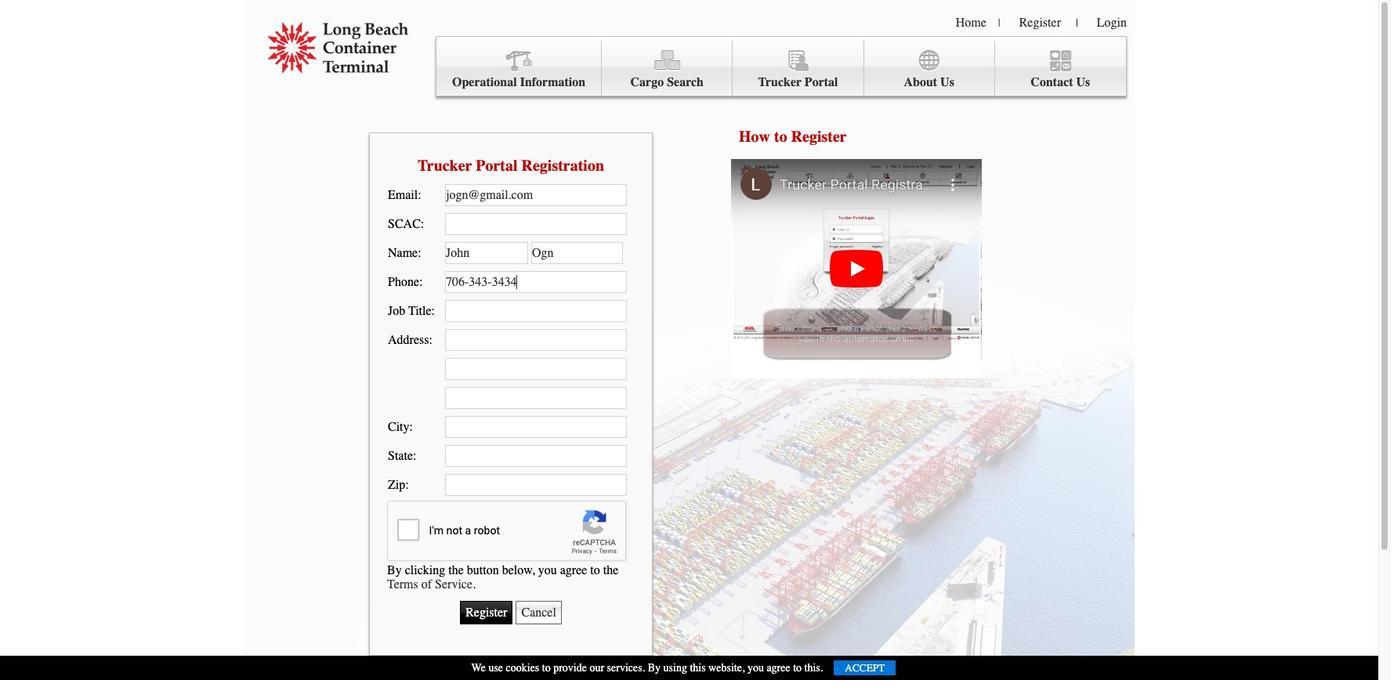 Task type: vqa. For each thing, say whether or not it's contained in the screenshot.
Have
no



Task type: locate. For each thing, give the bounding box(es) containing it.
about us link
[[864, 41, 995, 96]]

1 us from the left
[[941, 75, 955, 89]]

1 vertical spatial by
[[648, 662, 661, 675]]

register
[[1019, 16, 1061, 30], [791, 128, 847, 146]]

0 horizontal spatial us
[[941, 75, 955, 89]]

0 vertical spatial trucker
[[758, 75, 802, 89]]

contact
[[1031, 75, 1073, 89]]

title
[[408, 304, 432, 318]]

state
[[388, 449, 413, 463]]

None text field
[[445, 358, 627, 380], [445, 387, 627, 409], [445, 358, 627, 380], [445, 387, 627, 409]]

: down the email :
[[421, 217, 424, 231]]

to
[[774, 128, 787, 146], [590, 563, 600, 577], [542, 662, 551, 675], [793, 662, 802, 675]]

portal up how to register at top right
[[805, 75, 838, 89]]

trucker up how to register at top right
[[758, 75, 802, 89]]

login link
[[1097, 16, 1127, 30]]

us for about us
[[941, 75, 955, 89]]

the
[[448, 563, 464, 577], [603, 563, 619, 577]]

this.
[[805, 662, 823, 675]]

login
[[1097, 16, 1127, 30]]

: for email :
[[418, 188, 421, 202]]

: down the scac :
[[418, 246, 421, 260]]

: up title
[[419, 275, 423, 289]]

about us
[[904, 75, 955, 89]]

us for contact us
[[1077, 75, 1091, 89]]

0 horizontal spatial portal
[[476, 156, 518, 174]]

None submit
[[460, 601, 513, 624]]

0 horizontal spatial the
[[448, 563, 464, 577]]

0 vertical spatial register
[[1019, 16, 1061, 30]]

agree inside by clicking the button below, you agree to the terms of service .
[[560, 563, 587, 577]]

1 | from the left
[[998, 16, 1001, 30]]

home link
[[956, 16, 987, 30]]

portal up email text field
[[476, 156, 518, 174]]

agree up cancel 'button'
[[560, 563, 587, 577]]

Address text field
[[445, 329, 627, 351]]

| left login
[[1076, 16, 1078, 30]]

: down state :
[[405, 478, 409, 492]]

to left the provide
[[542, 662, 551, 675]]

email
[[388, 188, 418, 202]]

zip
[[388, 478, 405, 492]]

1 horizontal spatial portal
[[805, 75, 838, 89]]

contact us
[[1031, 75, 1091, 89]]

Email text field
[[445, 184, 627, 206]]

2 the from the left
[[603, 563, 619, 577]]

: for city :
[[410, 420, 413, 434]]

operational information
[[452, 75, 586, 89]]

email :
[[388, 188, 421, 202]]

0 horizontal spatial you
[[538, 563, 557, 577]]

you right 'below,'
[[538, 563, 557, 577]]

zip :
[[388, 478, 409, 492]]

: down city :
[[413, 449, 417, 463]]

using
[[664, 662, 687, 675]]

by left clicking
[[387, 563, 402, 577]]

Zip text field
[[445, 474, 627, 496]]

0 vertical spatial portal
[[805, 75, 838, 89]]

menu bar
[[436, 36, 1127, 96]]

us right about
[[941, 75, 955, 89]]

portal inside menu bar
[[805, 75, 838, 89]]

job title :
[[388, 304, 435, 318]]

0 horizontal spatial by
[[387, 563, 402, 577]]

1 horizontal spatial trucker
[[758, 75, 802, 89]]

: up the scac :
[[418, 188, 421, 202]]

: for state :
[[413, 449, 417, 463]]

to inside by clicking the button below, you agree to the terms of service .
[[590, 563, 600, 577]]

register link
[[1019, 16, 1061, 30]]

SCAC text field
[[445, 213, 627, 235]]

1 horizontal spatial us
[[1077, 75, 1091, 89]]

by left using
[[648, 662, 661, 675]]

operational information link
[[437, 41, 602, 96]]

| right home link
[[998, 16, 1001, 30]]

you
[[538, 563, 557, 577], [748, 662, 764, 675]]

how
[[739, 128, 770, 146]]

register down trucker portal
[[791, 128, 847, 146]]

0 vertical spatial agree
[[560, 563, 587, 577]]

State text field
[[445, 445, 627, 467]]

0 horizontal spatial |
[[998, 16, 1001, 30]]

0 vertical spatial by
[[387, 563, 402, 577]]

search
[[667, 75, 704, 89]]

by clicking the button below, you agree to the terms of service .
[[387, 563, 619, 591]]

we
[[472, 662, 486, 675]]

: for zip :
[[405, 478, 409, 492]]

us
[[941, 75, 955, 89], [1077, 75, 1091, 89]]

1 horizontal spatial |
[[1076, 16, 1078, 30]]

contact us link
[[995, 41, 1126, 96]]

trucker inside menu bar
[[758, 75, 802, 89]]

1 vertical spatial you
[[748, 662, 764, 675]]

Phone text field
[[445, 271, 627, 293]]

:
[[418, 188, 421, 202], [421, 217, 424, 231], [418, 246, 421, 260], [419, 275, 423, 289], [432, 304, 435, 318], [429, 333, 433, 347], [410, 420, 413, 434], [413, 449, 417, 463], [405, 478, 409, 492]]

1 vertical spatial portal
[[476, 156, 518, 174]]

|
[[998, 16, 1001, 30], [1076, 16, 1078, 30]]

1 horizontal spatial the
[[603, 563, 619, 577]]

portal
[[805, 75, 838, 89], [476, 156, 518, 174]]

trucker up the email :
[[418, 156, 472, 174]]

our
[[590, 662, 604, 675]]

trucker for trucker portal
[[758, 75, 802, 89]]

clicking
[[405, 563, 445, 577]]

1 horizontal spatial by
[[648, 662, 661, 675]]

trucker
[[758, 75, 802, 89], [418, 156, 472, 174]]

1 vertical spatial trucker
[[418, 156, 472, 174]]

1 horizontal spatial agree
[[767, 662, 791, 675]]

: right job
[[432, 304, 435, 318]]

to right 'below,'
[[590, 563, 600, 577]]

register up contact us link
[[1019, 16, 1061, 30]]

terms of service link
[[387, 577, 473, 591]]

of
[[421, 577, 432, 591]]

website,
[[709, 662, 745, 675]]

0 horizontal spatial trucker
[[418, 156, 472, 174]]

by
[[387, 563, 402, 577], [648, 662, 661, 675]]

2 us from the left
[[1077, 75, 1091, 89]]

cargo
[[631, 75, 664, 89]]

us right contact
[[1077, 75, 1091, 89]]

: up state :
[[410, 420, 413, 434]]

: for phone :
[[419, 275, 423, 289]]

0 vertical spatial you
[[538, 563, 557, 577]]

agree left the this.
[[767, 662, 791, 675]]

trucker portal registration
[[418, 156, 604, 174]]

you right website,
[[748, 662, 764, 675]]

below,
[[502, 563, 535, 577]]

: for address :
[[429, 333, 433, 347]]

Name text field
[[445, 242, 528, 264]]

portal for trucker portal registration
[[476, 156, 518, 174]]

0 horizontal spatial agree
[[560, 563, 587, 577]]

about
[[904, 75, 938, 89]]

: down title
[[429, 333, 433, 347]]

agree
[[560, 563, 587, 577], [767, 662, 791, 675]]

0 horizontal spatial register
[[791, 128, 847, 146]]

1 horizontal spatial you
[[748, 662, 764, 675]]



Task type: describe. For each thing, give the bounding box(es) containing it.
this
[[690, 662, 706, 675]]

: for scac :
[[421, 217, 424, 231]]

cancel button
[[516, 601, 562, 624]]

how to register
[[739, 128, 847, 146]]

menu bar containing operational information
[[436, 36, 1127, 96]]

address :
[[388, 333, 433, 347]]

services.
[[607, 662, 645, 675]]

we use cookies to provide our services. by using this website, you agree to this.
[[472, 662, 823, 675]]

job
[[388, 304, 405, 318]]

phone :
[[388, 275, 423, 289]]

accept button
[[834, 661, 896, 676]]

Last Name text field
[[531, 242, 623, 264]]

cookies
[[506, 662, 539, 675]]

cancel
[[522, 605, 556, 620]]

City text field
[[445, 416, 627, 438]]

service
[[435, 577, 473, 591]]

scac
[[388, 217, 421, 231]]

phone
[[388, 275, 419, 289]]

Job Title text field
[[445, 300, 627, 322]]

trucker for trucker portal registration
[[418, 156, 472, 174]]

registration
[[522, 156, 604, 174]]

button
[[467, 563, 499, 577]]

by inside by clicking the button below, you agree to the terms of service .
[[387, 563, 402, 577]]

city :
[[388, 420, 413, 434]]

cargo search
[[631, 75, 704, 89]]

operational
[[452, 75, 517, 89]]

city
[[388, 420, 410, 434]]

1 vertical spatial agree
[[767, 662, 791, 675]]

.
[[473, 577, 476, 591]]

trucker portal
[[758, 75, 838, 89]]

2 | from the left
[[1076, 16, 1078, 30]]

1 vertical spatial register
[[791, 128, 847, 146]]

state :
[[388, 449, 417, 463]]

information
[[520, 75, 586, 89]]

scac :
[[388, 217, 424, 231]]

portal for trucker portal
[[805, 75, 838, 89]]

you inside by clicking the button below, you agree to the terms of service .
[[538, 563, 557, 577]]

1 the from the left
[[448, 563, 464, 577]]

cargo search link
[[602, 41, 733, 96]]

home
[[956, 16, 987, 30]]

name :
[[388, 246, 421, 260]]

to right how
[[774, 128, 787, 146]]

1 horizontal spatial register
[[1019, 16, 1061, 30]]

to left the this.
[[793, 662, 802, 675]]

: for name :
[[418, 246, 421, 260]]

terms
[[387, 577, 418, 591]]

address
[[388, 333, 429, 347]]

use
[[489, 662, 503, 675]]

accept
[[845, 662, 885, 674]]

provide
[[554, 662, 587, 675]]

name
[[388, 246, 418, 260]]

trucker portal link
[[733, 41, 864, 96]]



